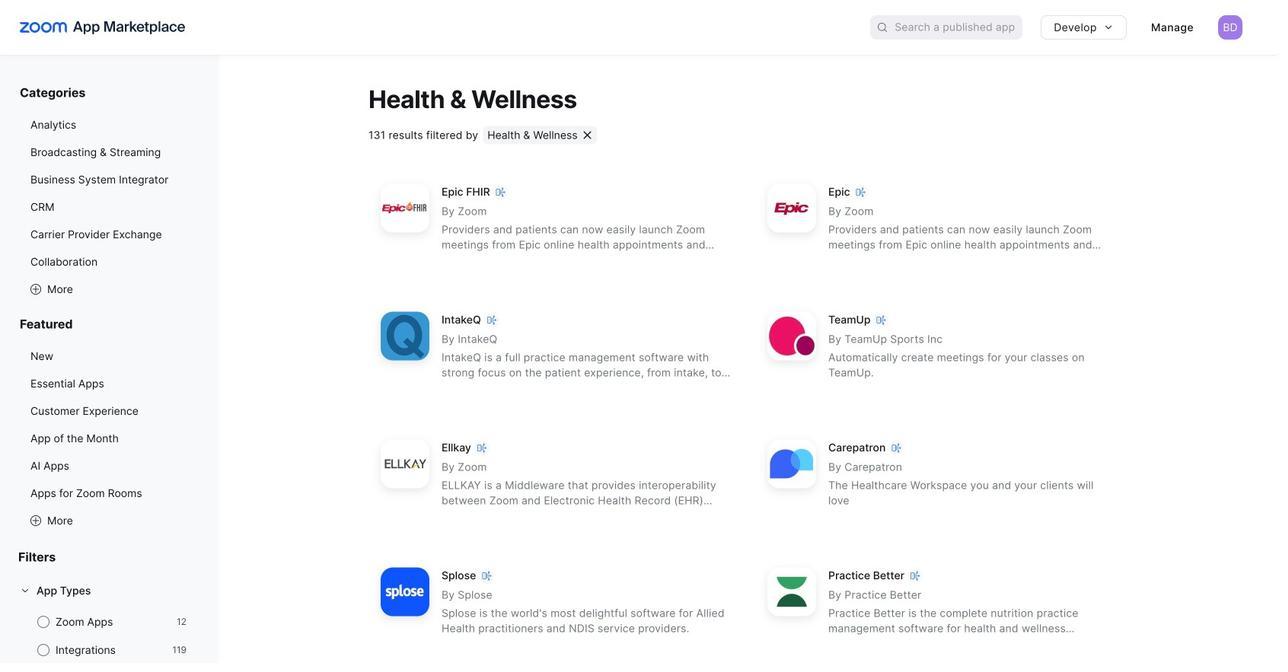 Task type: locate. For each thing, give the bounding box(es) containing it.
banner
[[0, 0, 1279, 55]]

search a published app element
[[871, 15, 1023, 40]]

current user is barb dwyer element
[[1218, 15, 1243, 40]]



Task type: describe. For each thing, give the bounding box(es) containing it.
Search text field
[[895, 16, 1023, 39]]



